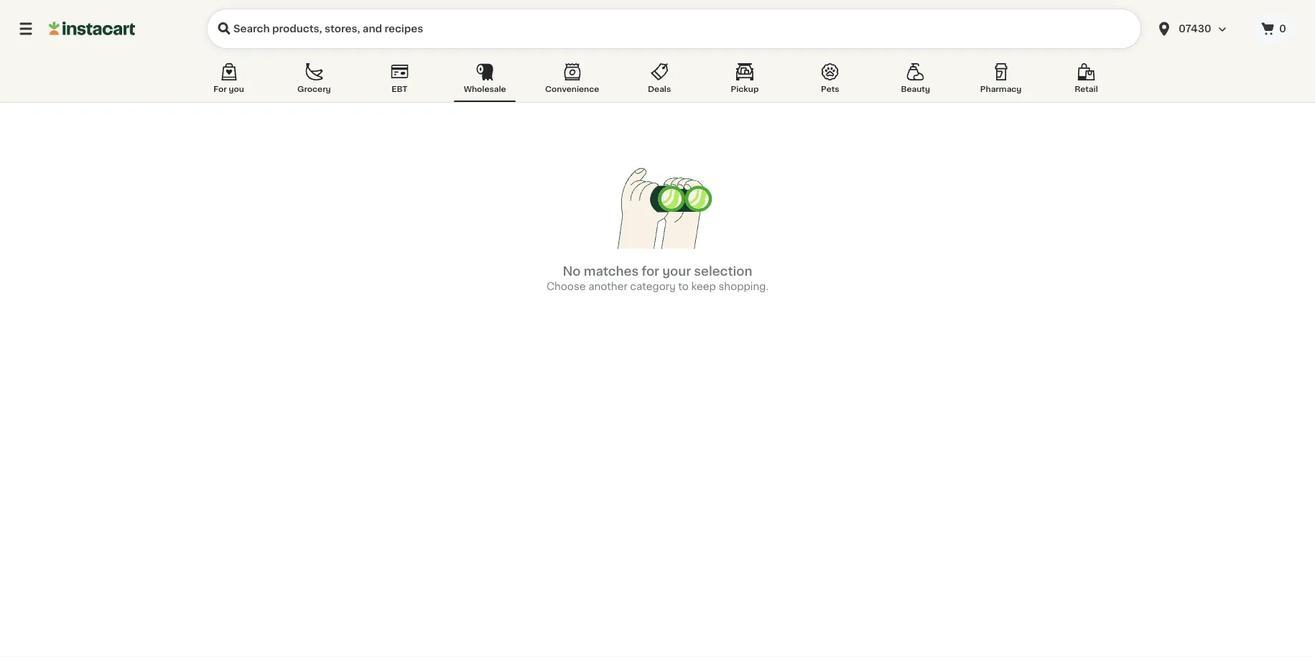 Task type: locate. For each thing, give the bounding box(es) containing it.
deals button
[[629, 60, 690, 102]]

to
[[678, 282, 689, 292]]

beauty
[[901, 85, 930, 93]]

0 button
[[1250, 14, 1298, 43]]

selection
[[694, 265, 752, 278]]

convenience button
[[539, 60, 605, 102]]

grocery
[[297, 85, 331, 93]]

another
[[588, 282, 628, 292]]

pharmacy
[[980, 85, 1022, 93]]

0
[[1279, 24, 1286, 34]]

for
[[642, 265, 659, 278]]

pets
[[821, 85, 839, 93]]

pickup
[[731, 85, 759, 93]]

07430 button
[[1147, 9, 1250, 49], [1156, 9, 1242, 49]]

you
[[229, 85, 244, 93]]

wholesale
[[464, 85, 506, 93]]

shopping.
[[719, 282, 769, 292]]

Search field
[[207, 9, 1141, 49]]

instacart image
[[49, 20, 135, 37]]

convenience
[[545, 85, 599, 93]]

keep
[[691, 282, 716, 292]]

None search field
[[207, 9, 1141, 49]]



Task type: describe. For each thing, give the bounding box(es) containing it.
ebt
[[392, 85, 407, 93]]

grocery button
[[283, 60, 345, 102]]

for you button
[[198, 60, 260, 102]]

retail button
[[1055, 60, 1117, 102]]

retail
[[1075, 85, 1098, 93]]

beauty button
[[885, 60, 946, 102]]

07430
[[1179, 24, 1212, 34]]

your
[[662, 265, 691, 278]]

no
[[563, 265, 581, 278]]

for
[[213, 85, 227, 93]]

no matches for your selection choose another category to keep shopping.
[[547, 265, 769, 292]]

choose
[[547, 282, 586, 292]]

2 07430 button from the left
[[1156, 9, 1242, 49]]

for you
[[213, 85, 244, 93]]

pets button
[[799, 60, 861, 102]]

wholesale button
[[454, 60, 516, 102]]

ebt button
[[369, 60, 430, 102]]

1 07430 button from the left
[[1147, 9, 1250, 49]]

pharmacy button
[[970, 60, 1032, 102]]

matches
[[584, 265, 639, 278]]

pickup button
[[714, 60, 776, 102]]

category
[[630, 282, 676, 292]]

deals
[[648, 85, 671, 93]]

shop categories tab list
[[198, 60, 1117, 102]]



Task type: vqa. For each thing, say whether or not it's contained in the screenshot.
Building Supplies
no



